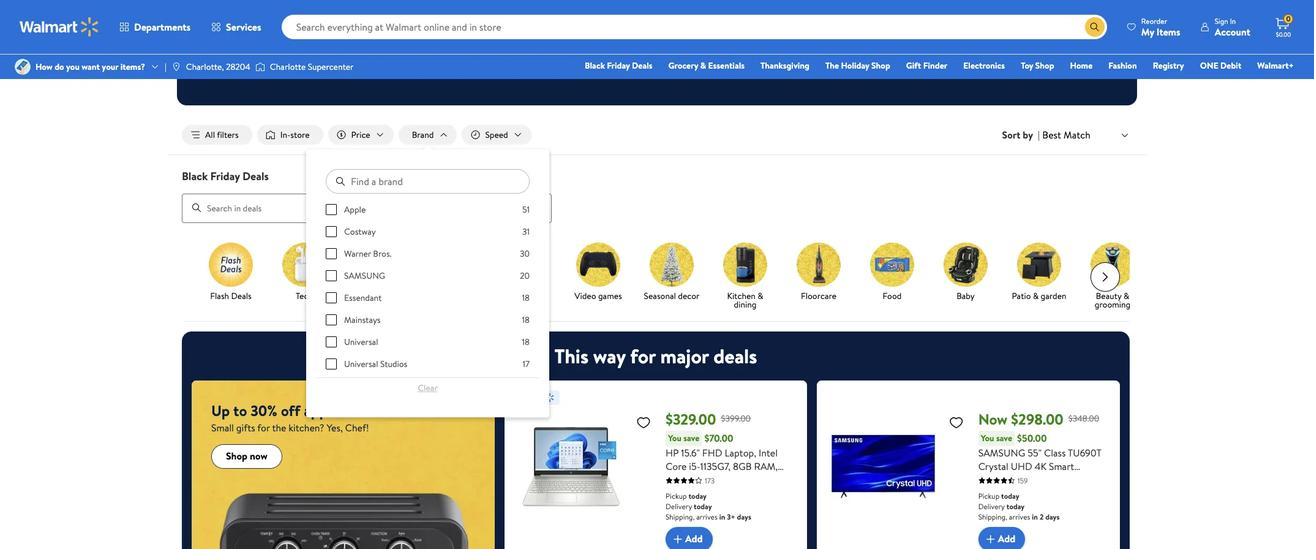 Task type: vqa. For each thing, say whether or not it's contained in the screenshot.
may
yes



Task type: describe. For each thing, give the bounding box(es) containing it.
shipping, for now
[[979, 511, 1008, 522]]

friday inside search field
[[211, 169, 240, 184]]

deals
[[714, 342, 758, 369]]

shop floorcare image
[[797, 242, 841, 287]]

sort and filter section element
[[167, 115, 1148, 154]]

tech
[[296, 290, 313, 302]]

epic savings. top gifts. don't miss it!
[[539, 36, 771, 57]]

add button for $329.00
[[666, 527, 713, 549]]

one debit link
[[1195, 59, 1248, 72]]

0 horizontal spatial |
[[165, 61, 167, 73]]

18 for universal
[[522, 336, 530, 348]]

days for $329.00
[[737, 511, 752, 522]]

0 horizontal spatial fashion link
[[493, 242, 557, 302]]

select
[[676, 67, 696, 77]]

flash deals
[[210, 290, 252, 302]]

be
[[744, 67, 752, 77]]

samsung inside group
[[344, 270, 386, 282]]

grocery & essentials link
[[663, 59, 751, 72]]

& for dining
[[758, 290, 764, 302]]

checks.
[[651, 67, 675, 77]]

crystal
[[979, 459, 1009, 473]]

add for $329.00
[[686, 532, 703, 546]]

home
[[1071, 59, 1093, 72]]

limited quantities. while supplies last. no rain checks. select items may not be available in-store.
[[506, 67, 809, 77]]

store
[[291, 129, 310, 141]]

brand button
[[399, 125, 457, 145]]

smart
[[1050, 459, 1075, 473]]

$329.00 group
[[515, 390, 798, 549]]

samsung inside you save $50.00 samsung 55" class tu690t crystal uhd 4k smart television - un55tu690tfxza (new)
[[979, 446, 1026, 459]]

way
[[594, 342, 626, 369]]

2 vertical spatial deals
[[231, 290, 252, 302]]

you
[[66, 61, 80, 73]]

shop beauty & grooming image
[[1091, 242, 1135, 287]]

deals inside search field
[[243, 169, 269, 184]]

toys link
[[346, 242, 410, 302]]

shop patio & garden image
[[1018, 242, 1062, 287]]

class
[[1045, 446, 1067, 459]]

essendant
[[344, 292, 382, 304]]

8gb
[[733, 459, 752, 473]]

all
[[205, 129, 215, 141]]

$50.00
[[1018, 431, 1048, 445]]

universal studios
[[344, 358, 408, 370]]

store.
[[791, 67, 809, 77]]

small
[[211, 421, 234, 434]]

$0.00
[[1277, 30, 1292, 39]]

search icon image
[[1091, 22, 1100, 32]]

bros.
[[373, 248, 392, 260]]

shop now button
[[211, 444, 282, 469]]

group containing apple
[[326, 203, 530, 549]]

beauty
[[1097, 290, 1122, 302]]

video games link
[[567, 242, 631, 302]]

floorcare link
[[787, 242, 851, 302]]

15-
[[697, 486, 709, 500]]

un55tu690tfxza
[[1028, 473, 1110, 486]]

you for now $298.00
[[981, 432, 995, 444]]

holiday
[[842, 59, 870, 72]]

add to cart image
[[671, 532, 686, 546]]

shop toys image
[[356, 242, 400, 287]]

 image for how do you want your items?
[[15, 59, 31, 75]]

 image for charlotte, 28204
[[171, 62, 181, 72]]

walmart+
[[1258, 59, 1295, 72]]

electronics link
[[958, 59, 1011, 72]]

1 horizontal spatial shop
[[872, 59, 891, 72]]

savings.
[[570, 36, 620, 57]]

walmart image
[[20, 17, 99, 37]]

clear button
[[326, 378, 530, 398]]

universal for universal studios
[[344, 358, 378, 370]]

to
[[233, 400, 247, 421]]

you for $329.00
[[669, 432, 682, 444]]

now
[[979, 408, 1008, 429]]

grocery
[[669, 59, 699, 72]]

items?
[[121, 61, 145, 73]]

miss
[[726, 36, 754, 57]]

(new)
[[979, 486, 1005, 500]]

$348.00
[[1069, 412, 1100, 425]]

video
[[575, 290, 597, 302]]

gifts.
[[649, 36, 683, 57]]

0
[[1287, 14, 1291, 24]]

flash
[[210, 290, 229, 302]]

charlotte, 28204
[[186, 61, 251, 73]]

in for now
[[1033, 511, 1039, 522]]

shipping, for $329.00
[[666, 511, 695, 522]]

Find a brand search field
[[326, 169, 530, 194]]

match
[[1064, 128, 1091, 141]]

0 vertical spatial deals
[[632, 59, 653, 72]]

quantities.
[[531, 67, 564, 77]]

gift
[[907, 59, 922, 72]]

17
[[523, 358, 530, 370]]

you save $50.00 samsung 55" class tu690t crystal uhd 4k smart television - un55tu690tfxza (new)
[[979, 431, 1110, 500]]

$298.00
[[1012, 408, 1064, 429]]

15.6"
[[682, 446, 700, 459]]

kitchen
[[728, 290, 756, 302]]

pickup for $329.00
[[666, 491, 687, 501]]

$70.00
[[705, 431, 734, 445]]

food link
[[861, 242, 925, 302]]

one debit
[[1201, 59, 1242, 72]]

20
[[520, 270, 530, 282]]

& for grooming
[[1124, 290, 1130, 302]]

in for $329.00
[[720, 511, 726, 522]]

1 horizontal spatial fashion link
[[1104, 59, 1143, 72]]

| inside sort and filter section element
[[1039, 128, 1041, 142]]

electronics
[[964, 59, 1006, 72]]

brand
[[412, 129, 434, 141]]

pickup for now
[[979, 491, 1000, 501]]

add to cart image
[[984, 532, 999, 546]]

tu690t
[[1069, 446, 1102, 459]]

256gb
[[666, 473, 695, 486]]

for inside up to 30% off appliances small gifts for the kitchen? yes, chef!
[[258, 421, 270, 434]]

video games
[[575, 290, 622, 302]]

now $298.00 $348.00
[[979, 408, 1100, 429]]

0 $0.00
[[1277, 14, 1292, 39]]

one
[[1201, 59, 1219, 72]]

in-store button
[[257, 125, 323, 145]]

how do you want your items?
[[36, 61, 145, 73]]

reorder my items
[[1142, 16, 1181, 38]]

shop tech image
[[282, 242, 327, 287]]

173
[[705, 475, 715, 486]]

& for essentials
[[701, 59, 707, 72]]



Task type: locate. For each thing, give the bounding box(es) containing it.
arrives down '15-'
[[697, 511, 718, 522]]

1 vertical spatial black
[[182, 169, 208, 184]]

toy shop link
[[1016, 59, 1060, 72]]

30%
[[251, 400, 278, 421]]

shipping, inside pickup today delivery today shipping, arrives in 3+ days
[[666, 511, 695, 522]]

for left "the"
[[258, 421, 270, 434]]

0 horizontal spatial shop
[[226, 449, 248, 463]]

1 horizontal spatial add
[[999, 532, 1016, 546]]

1 vertical spatial black friday deals
[[182, 169, 269, 184]]

seasonal
[[644, 290, 676, 302]]

now
[[250, 449, 268, 463]]

0 vertical spatial 18
[[522, 292, 530, 304]]

black up search image
[[182, 169, 208, 184]]

1 add from the left
[[686, 532, 703, 546]]

this
[[555, 342, 589, 369]]

warner bros.
[[344, 248, 392, 260]]

Search search field
[[282, 15, 1108, 39]]

2 shipping, from the left
[[979, 511, 1008, 522]]

0 horizontal spatial you
[[669, 432, 682, 444]]

& for garden
[[1034, 290, 1039, 302]]

0 vertical spatial samsung
[[344, 270, 386, 282]]

0 horizontal spatial fashion
[[511, 290, 539, 302]]

friday down filters
[[211, 169, 240, 184]]

studios
[[380, 358, 408, 370]]

floorcare
[[801, 290, 837, 302]]

2 pickup from the left
[[979, 491, 1000, 501]]

delivery for $329.00
[[666, 501, 693, 511]]

None checkbox
[[326, 226, 337, 237], [326, 248, 337, 259], [326, 292, 337, 303], [326, 314, 337, 325], [326, 336, 337, 347], [326, 359, 337, 370], [326, 226, 337, 237], [326, 248, 337, 259], [326, 292, 337, 303], [326, 314, 337, 325], [326, 336, 337, 347], [326, 359, 337, 370]]

18 for mainstays
[[522, 314, 530, 326]]

1 vertical spatial samsung
[[979, 446, 1026, 459]]

delivery inside pickup today delivery today shipping, arrives in 3+ days
[[666, 501, 693, 511]]

shop fashion image
[[503, 242, 547, 287]]

arrives left 2
[[1010, 511, 1031, 522]]

for right way
[[631, 342, 656, 369]]

0 horizontal spatial add
[[686, 532, 703, 546]]

costway
[[344, 226, 376, 238]]

0 vertical spatial |
[[165, 61, 167, 73]]

& inside beauty & grooming
[[1124, 290, 1130, 302]]

the
[[826, 59, 840, 72]]

1 vertical spatial universal
[[344, 358, 378, 370]]

gift finder link
[[901, 59, 954, 72]]

0 vertical spatial fashion
[[1109, 59, 1138, 72]]

black
[[585, 59, 605, 72], [182, 169, 208, 184]]

your
[[102, 61, 118, 73]]

1 you from the left
[[669, 432, 682, 444]]

shop right holiday
[[872, 59, 891, 72]]

2 in from the left
[[1033, 511, 1039, 522]]

top
[[623, 36, 646, 57]]

shop seasonal image
[[650, 242, 694, 287]]

$399.00
[[722, 412, 751, 425]]

shipping, up add to cart image
[[979, 511, 1008, 522]]

2 you from the left
[[981, 432, 995, 444]]

2 save from the left
[[997, 432, 1013, 444]]

days right 2
[[1046, 511, 1060, 522]]

save up 15.6"
[[684, 432, 700, 444]]

days for now $298.00
[[1046, 511, 1060, 522]]

2 delivery from the left
[[979, 501, 1005, 511]]

thanksgiving
[[761, 59, 810, 72]]

want
[[82, 61, 100, 73]]

silver,
[[720, 473, 745, 486]]

epic
[[539, 36, 567, 57]]

fashion link right home link
[[1104, 59, 1143, 72]]

 image
[[255, 61, 265, 73]]

0 horizontal spatial  image
[[15, 59, 31, 75]]

save for now
[[997, 432, 1013, 444]]

1 vertical spatial fashion
[[511, 290, 539, 302]]

best match button
[[1041, 127, 1133, 143]]

1 shipping, from the left
[[666, 511, 695, 522]]

add button inside $329.00 group
[[666, 527, 713, 549]]

charlotte supercenter
[[270, 61, 354, 73]]

universal down mainstays
[[344, 336, 378, 348]]

shop food image
[[871, 242, 915, 287]]

arrives for $329.00
[[697, 511, 718, 522]]

0 horizontal spatial pickup
[[666, 491, 687, 501]]

shop kitchen & dining image
[[724, 242, 768, 287]]

arrives inside pickup today delivery today shipping, arrives in 2 days
[[1010, 511, 1031, 522]]

intel
[[759, 446, 778, 459]]

$329.00 $399.00
[[666, 408, 751, 429]]

& right the select on the top right of page
[[701, 59, 707, 72]]

you inside 'you save $70.00 hp 15.6" fhd laptop, intel core i5-1135g7, 8gb ram, 256gb ssd, silver, windows 11 home, 15-dy2795wm'
[[669, 432, 682, 444]]

3 18 from the top
[[522, 336, 530, 348]]

black friday deals inside search field
[[182, 169, 269, 184]]

laptop,
[[725, 446, 757, 459]]

pickup inside pickup today delivery today shipping, arrives in 2 days
[[979, 491, 1000, 501]]

| right items? on the top of the page
[[165, 61, 167, 73]]

1 vertical spatial deals
[[243, 169, 269, 184]]

pickup down television
[[979, 491, 1000, 501]]

2 arrives from the left
[[1010, 511, 1031, 522]]

delivery down (new)
[[979, 501, 1005, 511]]

1 horizontal spatial black friday deals
[[585, 59, 653, 72]]

0 horizontal spatial delivery
[[666, 501, 693, 511]]

deals right flash
[[231, 290, 252, 302]]

ssd,
[[698, 473, 718, 486]]

you up hp
[[669, 432, 682, 444]]

games
[[599, 290, 622, 302]]

18 for essendant
[[522, 292, 530, 304]]

samsung up the essendant
[[344, 270, 386, 282]]

shop left now
[[226, 449, 248, 463]]

fashion down the 20
[[511, 290, 539, 302]]

reorder
[[1142, 16, 1168, 26]]

1 horizontal spatial black
[[585, 59, 605, 72]]

1 horizontal spatial in
[[1033, 511, 1039, 522]]

fashion link
[[1104, 59, 1143, 72], [493, 242, 557, 302]]

shipping, inside pickup today delivery today shipping, arrives in 2 days
[[979, 511, 1008, 522]]

0 vertical spatial black friday deals
[[585, 59, 653, 72]]

black friday deals down filters
[[182, 169, 269, 184]]

services button
[[201, 12, 272, 42]]

chef!
[[345, 421, 369, 434]]

garden
[[1041, 290, 1067, 302]]

food
[[883, 290, 902, 302]]

shop inside button
[[226, 449, 248, 463]]

add button for now
[[979, 527, 1026, 549]]

1 horizontal spatial arrives
[[1010, 511, 1031, 522]]

grocery & essentials
[[669, 59, 745, 72]]

sign in to add to favorites list, samsung 55" class tu690t crystal uhd 4k smart television - un55tu690tfxza (new) image
[[950, 415, 964, 430]]

days right 3+
[[737, 511, 752, 522]]

1 add button from the left
[[666, 527, 713, 549]]

save for $329.00
[[684, 432, 700, 444]]

in left 2
[[1033, 511, 1039, 522]]

departments button
[[109, 12, 201, 42]]

1 vertical spatial friday
[[211, 169, 240, 184]]

1 in from the left
[[720, 511, 726, 522]]

shipping, up add to cart icon
[[666, 511, 695, 522]]

1 save from the left
[[684, 432, 700, 444]]

| right by
[[1039, 128, 1041, 142]]

beauty & grooming link
[[1081, 242, 1145, 311]]

samsung up television
[[979, 446, 1026, 459]]

 image
[[15, 59, 31, 75], [171, 62, 181, 72]]

in inside pickup today delivery today shipping, arrives in 2 days
[[1033, 511, 1039, 522]]

|
[[165, 61, 167, 73], [1039, 128, 1041, 142]]

deals down "in-store" button at the left of page
[[243, 169, 269, 184]]

fashion link down 31
[[493, 242, 557, 302]]

2 vertical spatial 18
[[522, 336, 530, 348]]

0 horizontal spatial arrives
[[697, 511, 718, 522]]

0 horizontal spatial samsung
[[344, 270, 386, 282]]

you down now
[[981, 432, 995, 444]]

essentials
[[709, 59, 745, 72]]

dy2795wm
[[709, 486, 755, 500]]

 image left how
[[15, 59, 31, 75]]

you inside you save $50.00 samsung 55" class tu690t crystal uhd 4k smart television - un55tu690tfxza (new)
[[981, 432, 995, 444]]

& right dining at the right of the page
[[758, 290, 764, 302]]

gift finder
[[907, 59, 948, 72]]

walmart+ link
[[1253, 59, 1300, 72]]

1 delivery from the left
[[666, 501, 693, 511]]

black inside search field
[[182, 169, 208, 184]]

1 vertical spatial for
[[258, 421, 270, 434]]

0 horizontal spatial shipping,
[[666, 511, 695, 522]]

group
[[326, 203, 530, 549]]

shop video games image
[[577, 242, 621, 287]]

Walmart Site-Wide search field
[[282, 15, 1108, 39]]

1 horizontal spatial  image
[[171, 62, 181, 72]]

shop right toy
[[1036, 59, 1055, 72]]

universal left studios
[[344, 358, 378, 370]]

add down pickup today delivery today shipping, arrives in 2 days
[[999, 532, 1016, 546]]

available
[[754, 67, 781, 77]]

universal for universal
[[344, 336, 378, 348]]

speed
[[486, 129, 508, 141]]

delivery inside pickup today delivery today shipping, arrives in 2 days
[[979, 501, 1005, 511]]

1 horizontal spatial delivery
[[979, 501, 1005, 511]]

2 18 from the top
[[522, 314, 530, 326]]

1 horizontal spatial days
[[1046, 511, 1060, 522]]

0 vertical spatial black
[[585, 59, 605, 72]]

ram,
[[755, 459, 778, 473]]

charlotte,
[[186, 61, 224, 73]]

the holiday shop link
[[820, 59, 896, 72]]

1 vertical spatial 18
[[522, 314, 530, 326]]

0 vertical spatial for
[[631, 342, 656, 369]]

delivery down home,
[[666, 501, 693, 511]]

in
[[1231, 16, 1237, 26]]

4k
[[1035, 459, 1047, 473]]

2 horizontal spatial shop
[[1036, 59, 1055, 72]]

save down now
[[997, 432, 1013, 444]]

0 horizontal spatial add button
[[666, 527, 713, 549]]

1 horizontal spatial save
[[997, 432, 1013, 444]]

gifts
[[236, 421, 255, 434]]

in inside pickup today delivery today shipping, arrives in 3+ days
[[720, 511, 726, 522]]

pickup down the '256gb'
[[666, 491, 687, 501]]

deals down top
[[632, 59, 653, 72]]

0 horizontal spatial in
[[720, 511, 726, 522]]

not
[[732, 67, 743, 77]]

shop baby image
[[944, 242, 988, 287]]

1 pickup from the left
[[666, 491, 687, 501]]

arrives for now
[[1010, 511, 1031, 522]]

kitchen & dining link
[[714, 242, 778, 311]]

decor
[[678, 290, 700, 302]]

deals
[[632, 59, 653, 72], [243, 169, 269, 184], [231, 290, 252, 302]]

Black Friday Deals search field
[[167, 169, 1148, 223]]

black friday deals link
[[580, 59, 658, 72]]

2 days from the left
[[1046, 511, 1060, 522]]

0 horizontal spatial save
[[684, 432, 700, 444]]

mainstays
[[344, 314, 381, 326]]

items
[[698, 67, 715, 77]]

Search in deals search field
[[182, 193, 552, 223]]

home,
[[666, 486, 694, 500]]

0 vertical spatial friday
[[607, 59, 630, 72]]

1 horizontal spatial fashion
[[1109, 59, 1138, 72]]

1 vertical spatial fashion link
[[493, 242, 557, 302]]

registry
[[1154, 59, 1185, 72]]

major
[[661, 342, 709, 369]]

in-store
[[280, 129, 310, 141]]

search image
[[192, 203, 202, 213]]

18
[[522, 292, 530, 304], [522, 314, 530, 326], [522, 336, 530, 348]]

save inside you save $50.00 samsung 55" class tu690t crystal uhd 4k smart television - un55tu690tfxza (new)
[[997, 432, 1013, 444]]

it!
[[757, 36, 771, 57]]

1135g7,
[[701, 459, 731, 473]]

0 horizontal spatial friday
[[211, 169, 240, 184]]

next slide for chipmodulewithimages list image
[[1091, 262, 1121, 291]]

flash deals image
[[209, 242, 253, 287]]

1 universal from the top
[[344, 336, 378, 348]]

delivery for now $298.00
[[979, 501, 1005, 511]]

off
[[281, 400, 301, 421]]

1 horizontal spatial shipping,
[[979, 511, 1008, 522]]

1 horizontal spatial friday
[[607, 59, 630, 72]]

patio
[[1013, 290, 1032, 302]]

save inside 'you save $70.00 hp 15.6" fhd laptop, intel core i5-1135g7, 8gb ram, 256gb ssd, silver, windows 11 home, 15-dy2795wm'
[[684, 432, 700, 444]]

walmart black friday deals for days image
[[545, 0, 770, 21]]

black friday deals down top
[[585, 59, 653, 72]]

1 18 from the top
[[522, 292, 530, 304]]

sign in to add to favorites list, hp 15.6" fhd laptop, intel core i5-1135g7, 8gb ram, 256gb ssd, silver, windows 11 home, 15-dy2795wm image
[[637, 415, 651, 430]]

all filters
[[205, 129, 239, 141]]

shop
[[872, 59, 891, 72], [1036, 59, 1055, 72], [226, 449, 248, 463]]

0 horizontal spatial black friday deals
[[182, 169, 269, 184]]

core
[[666, 459, 687, 473]]

supplies
[[585, 67, 610, 77]]

add button down pickup today delivery today shipping, arrives in 2 days
[[979, 527, 1026, 549]]

0 horizontal spatial days
[[737, 511, 752, 522]]

supercenter
[[308, 61, 354, 73]]

days inside pickup today delivery today shipping, arrives in 2 days
[[1046, 511, 1060, 522]]

1 horizontal spatial pickup
[[979, 491, 1000, 501]]

in-
[[783, 67, 791, 77]]

0 horizontal spatial black
[[182, 169, 208, 184]]

add down pickup today delivery today shipping, arrives in 3+ days
[[686, 532, 703, 546]]

2 add from the left
[[999, 532, 1016, 546]]

fhd
[[703, 446, 723, 459]]

2 universal from the top
[[344, 358, 378, 370]]

the
[[272, 421, 286, 434]]

1 horizontal spatial you
[[981, 432, 995, 444]]

& inside kitchen & dining
[[758, 290, 764, 302]]

in left 3+
[[720, 511, 726, 522]]

0 vertical spatial fashion link
[[1104, 59, 1143, 72]]

black down savings.
[[585, 59, 605, 72]]

0 horizontal spatial for
[[258, 421, 270, 434]]

 image left charlotte,
[[171, 62, 181, 72]]

0 vertical spatial universal
[[344, 336, 378, 348]]

1 horizontal spatial for
[[631, 342, 656, 369]]

& right beauty
[[1124, 290, 1130, 302]]

beauty & grooming
[[1095, 290, 1131, 310]]

add for now
[[999, 532, 1016, 546]]

1 vertical spatial |
[[1039, 128, 1041, 142]]

days inside pickup today delivery today shipping, arrives in 3+ days
[[737, 511, 752, 522]]

fashion right home link
[[1109, 59, 1138, 72]]

1 horizontal spatial samsung
[[979, 446, 1026, 459]]

1 arrives from the left
[[697, 511, 718, 522]]

None checkbox
[[326, 204, 337, 215], [326, 270, 337, 281], [326, 204, 337, 215], [326, 270, 337, 281]]

warner
[[344, 248, 371, 260]]

1 horizontal spatial |
[[1039, 128, 1041, 142]]

& right the patio at the bottom of the page
[[1034, 290, 1039, 302]]

windows
[[748, 473, 786, 486]]

1 horizontal spatial add button
[[979, 527, 1026, 549]]

baby
[[957, 290, 975, 302]]

arrives inside pickup today delivery today shipping, arrives in 3+ days
[[697, 511, 718, 522]]

hp
[[666, 446, 679, 459]]

2 add button from the left
[[979, 527, 1026, 549]]

clear
[[418, 382, 438, 394]]

add button down pickup today delivery today shipping, arrives in 3+ days
[[666, 527, 713, 549]]

by
[[1023, 128, 1034, 142]]

friday down top
[[607, 59, 630, 72]]

all filters button
[[182, 125, 252, 145]]

no
[[626, 67, 636, 77]]

pickup inside pickup today delivery today shipping, arrives in 3+ days
[[666, 491, 687, 501]]

tech link
[[273, 242, 336, 302]]

$329.00
[[666, 408, 717, 429]]

add inside $329.00 group
[[686, 532, 703, 546]]

1 days from the left
[[737, 511, 752, 522]]



